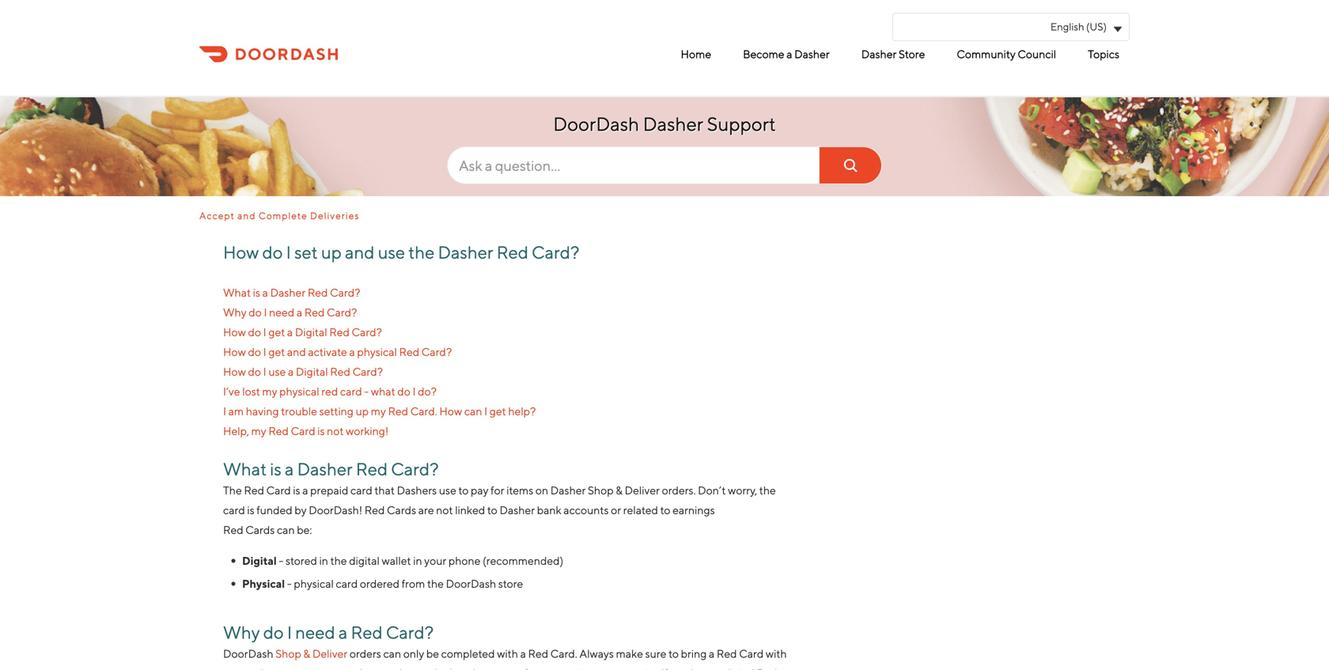 Task type: describe. For each thing, give the bounding box(es) containing it.
0 horizontal spatial orders
[[350, 648, 381, 661]]

2 why from the top
[[223, 623, 260, 643]]

red
[[322, 385, 338, 398]]

a right become
[[787, 47, 793, 61]]

card inside what is a dasher red card? why do i need a red card? how do i get a digital red card? how do i get and activate a physical red card? how do i use a digital red card? i've lost my physical red card - what do i do? i am having trouble setting up my red card. how can i get help? help, my red card is not working!
[[291, 425, 316, 438]]

dasher inside become a dasher link
[[795, 47, 830, 61]]

opportunity.
[[599, 667, 659, 670]]

worry,
[[728, 484, 758, 497]]

1 vertical spatial orders
[[385, 667, 417, 670]]

accept and complete deliveries
[[199, 210, 360, 221]]

community council link
[[953, 41, 1061, 67]]

and right accept
[[238, 210, 256, 221]]

use inside what is a dasher red card? why do i need a red card? how do i get a digital red card? how do i get and activate a physical red card? how do i use a digital red card? i've lost my physical red card - what do i do? i am having trouble setting up my red card. how can i get help? help, my red card is not working!
[[269, 365, 286, 378]]

menu containing home
[[443, 41, 1124, 67]]

2 you from the left
[[279, 667, 298, 670]]

i left am
[[223, 405, 226, 418]]

have
[[691, 667, 715, 670]]

help?
[[508, 405, 536, 418]]

trouble
[[281, 405, 317, 418]]

(us)
[[1087, 21, 1107, 33]]

1 vertical spatial cards
[[246, 524, 275, 537]]

1 vertical spatial physical
[[280, 385, 319, 398]]

what is a dasher red card? why do i need a red card? how do i get a digital red card? how do i get and activate a physical red card? how do i use a digital red card? i've lost my physical red card - what do i do? i am having trouble setting up my red card. how can i get help? help, my red card is not working!
[[223, 286, 536, 438]]

if
[[662, 667, 668, 670]]

not inside what is a dasher red card? why do i need a red card? how do i get a digital red card? how do i get and activate a physical red card? how do i use a digital red card? i've lost my physical red card - what do i do? i am having trouble setting up my red card. how can i get help? help, my red card is not working!
[[327, 425, 344, 438]]

only
[[403, 648, 424, 661]]

i up doordash shop & deliver
[[287, 623, 292, 643]]

card right prepaid
[[351, 484, 373, 497]]

doordash!
[[309, 504, 363, 517]]

0 vertical spatial up
[[321, 242, 342, 263]]

is down setting
[[318, 425, 325, 438]]

stored
[[286, 555, 317, 568]]

or
[[611, 504, 621, 517]]

home link
[[677, 41, 716, 67]]

doordash for doordash dasher support
[[554, 113, 640, 135]]

a up how do i get a digital red card? link
[[297, 306, 302, 319]]

the
[[223, 484, 242, 497]]

can inside the what is a dasher red card? the red card is a prepaid card that dashers use to pay for items on dasher shop & deliver orders. don't worry, the card is funded by doordash! red cards are not linked to dasher bank accounts or related to earnings red cards can be:
[[277, 524, 295, 537]]

a up "accept"
[[339, 623, 348, 643]]

is left funded at bottom
[[247, 504, 255, 517]]

what
[[371, 385, 396, 398]]

deliveries
[[310, 210, 360, 221]]

can left the only
[[383, 648, 401, 661]]

items
[[507, 484, 534, 497]]

Ask a question... text field
[[447, 146, 883, 184]]

having
[[246, 405, 279, 418]]

council
[[1018, 47, 1057, 61]]

sure
[[646, 648, 667, 661]]

and inside what is a dasher red card? why do i need a red card? how do i get a digital red card? how do i get and activate a physical red card? how do i use a digital red card? i've lost my physical red card - what do i do? i am having trouble setting up my red card. how can i get help? help, my red card is not working!
[[287, 346, 306, 359]]

2 vertical spatial my
[[251, 425, 267, 438]]

that inside orders can only be completed with a red card. always make sure to bring a red card with you so that you can accept these orders and take advantage of every earning opportunity. if you have a digital re
[[257, 667, 277, 670]]

card inside what is a dasher red card? why do i need a red card? how do i get a digital red card? how do i get and activate a physical red card? how do i use a digital red card? i've lost my physical red card - what do i do? i am having trouble setting up my red card. how can i get help? help, my red card is not working!
[[340, 385, 362, 398]]

earning
[[559, 667, 597, 670]]

on
[[536, 484, 549, 497]]

why do i need a red card?
[[223, 623, 434, 643]]

every
[[530, 667, 557, 670]]

2 vertical spatial get
[[490, 405, 506, 418]]

i down how do i get a digital red card? link
[[263, 346, 267, 359]]

am
[[228, 405, 244, 418]]

completed
[[441, 648, 495, 661]]

a up trouble
[[288, 365, 294, 378]]

help,
[[223, 425, 249, 438]]

advantage
[[464, 667, 516, 670]]

english (us)
[[1051, 21, 1107, 33]]

card inside the what is a dasher red card? the red card is a prepaid card that dashers use to pay for items on dasher shop & deliver orders. don't worry, the card is funded by doordash! red cards are not linked to dasher bank accounts or related to earnings red cards can be:
[[266, 484, 291, 497]]

0 vertical spatial get
[[269, 326, 285, 339]]

phone
[[449, 555, 481, 568]]

a up by
[[303, 484, 308, 497]]

digital inside orders can only be completed with a red card. always make sure to bring a red card with you so that you can accept these orders and take advantage of every earning opportunity. if you have a digital re
[[725, 667, 755, 670]]

dasher inside dasher store link
[[862, 47, 897, 61]]

pay
[[471, 484, 489, 497]]

of
[[518, 667, 528, 670]]

earnings
[[673, 504, 715, 517]]

why do i need a red card? link
[[223, 306, 357, 319]]

how do i get a digital red card? link
[[223, 326, 382, 339]]

to left the "pay"
[[459, 484, 469, 497]]

0 horizontal spatial digital
[[349, 555, 380, 568]]

how do i get and activate a physical red card? link
[[223, 346, 452, 359]]

doordash dasher support
[[554, 113, 776, 135]]

use inside the what is a dasher red card? the red card is a prepaid card that dashers use to pay for items on dasher shop & deliver orders. don't worry, the card is funded by doordash! red cards are not linked to dasher bank accounts or related to earnings red cards can be:
[[439, 484, 457, 497]]

store
[[899, 47, 926, 61]]

digital - stored in the digital wallet in your phone (recommended)
[[242, 555, 564, 568]]

be
[[427, 648, 439, 661]]

0 vertical spatial physical
[[357, 346, 397, 359]]

linked
[[455, 504, 485, 517]]

2 vertical spatial physical
[[294, 577, 334, 590]]

dasher help home image
[[199, 44, 338, 64]]

2 in from the left
[[413, 555, 422, 568]]

be:
[[297, 524, 312, 537]]

how do i use a digital red card? link
[[223, 365, 383, 378]]

store
[[499, 577, 523, 590]]

a up have
[[709, 648, 715, 661]]

what is a dasher red card? the red card is a prepaid card that dashers use to pay for items on dasher shop & deliver orders. don't worry, the card is funded by doordash! red cards are not linked to dasher bank accounts or related to earnings red cards can be:
[[223, 459, 776, 537]]

how do i set up and use the dasher red card?
[[223, 242, 580, 263]]

what for what is a dasher red card? the red card is a prepaid card that dashers use to pay for items on dasher shop & deliver orders. don't worry, the card is funded by doordash! red cards are not linked to dasher bank accounts or related to earnings red cards can be:
[[223, 459, 267, 480]]

physical
[[242, 577, 285, 590]]

that inside the what is a dasher red card? the red card is a prepaid card that dashers use to pay for items on dasher shop & deliver orders. don't worry, the card is funded by doordash! red cards are not linked to dasher bank accounts or related to earnings red cards can be:
[[375, 484, 395, 497]]

i down why do i need a red card? link
[[263, 326, 267, 339]]

your
[[424, 555, 447, 568]]

a down why do i need a red card? link
[[287, 326, 293, 339]]

funded
[[257, 504, 293, 517]]

0 vertical spatial digital
[[295, 326, 327, 339]]

lost
[[242, 385, 260, 398]]

can inside what is a dasher red card? why do i need a red card? how do i get a digital red card? how do i get and activate a physical red card? how do i use a digital red card? i've lost my physical red card - what do i do? i am having trouble setting up my red card. how can i get help? help, my red card is not working!
[[465, 405, 482, 418]]

don't
[[698, 484, 726, 497]]

dashers
[[397, 484, 437, 497]]

can down shop & deliver link at the bottom of page
[[300, 667, 318, 670]]

always
[[580, 648, 614, 661]]

is up why do i need a red card? link
[[253, 286, 260, 299]]

1 in from the left
[[319, 555, 328, 568]]

1 vertical spatial digital
[[296, 365, 328, 378]]

1 horizontal spatial use
[[378, 242, 405, 263]]

become
[[743, 47, 785, 61]]

become a dasher link
[[739, 41, 834, 67]]

what for what is a dasher red card? why do i need a red card? how do i get a digital red card? how do i get and activate a physical red card? how do i use a digital red card? i've lost my physical red card - what do i do? i am having trouble setting up my red card. how can i get help? help, my red card is not working!
[[223, 286, 251, 299]]

accept
[[320, 667, 354, 670]]

why inside what is a dasher red card? why do i need a red card? how do i get a digital red card? how do i get and activate a physical red card? how do i use a digital red card? i've lost my physical red card - what do i do? i am having trouble setting up my red card. how can i get help? help, my red card is not working!
[[223, 306, 247, 319]]

card. inside orders can only be completed with a red card. always make sure to bring a red card with you so that you can accept these orders and take advantage of every earning opportunity. if you have a digital re
[[551, 648, 578, 661]]

orders.
[[662, 484, 696, 497]]

deliver inside the what is a dasher red card? the red card is a prepaid card that dashers use to pay for items on dasher shop & deliver orders. don't worry, the card is funded by doordash! red cards are not linked to dasher bank accounts or related to earnings red cards can be:
[[625, 484, 660, 497]]

i left 'help?' on the bottom of the page
[[485, 405, 488, 418]]



Task type: locate. For each thing, give the bounding box(es) containing it.
a up why do i need a red card? link
[[263, 286, 268, 299]]

so
[[244, 667, 255, 670]]

a
[[787, 47, 793, 61], [263, 286, 268, 299], [297, 306, 302, 319], [287, 326, 293, 339], [349, 346, 355, 359], [288, 365, 294, 378], [285, 459, 294, 480], [303, 484, 308, 497], [339, 623, 348, 643], [521, 648, 526, 661], [709, 648, 715, 661], [717, 667, 723, 670]]

complete
[[259, 210, 308, 221]]

1 horizontal spatial shop
[[588, 484, 614, 497]]

shop down why do i need a red card?
[[276, 648, 301, 661]]

1 vertical spatial digital
[[725, 667, 755, 670]]

0 vertical spatial -
[[364, 385, 369, 398]]

help, my red card is not working! link
[[223, 425, 389, 438]]

i up having
[[263, 365, 267, 378]]

0 horizontal spatial deliver
[[313, 648, 348, 661]]

1 horizontal spatial &
[[616, 484, 623, 497]]

0 vertical spatial use
[[378, 242, 405, 263]]

2 horizontal spatial -
[[364, 385, 369, 398]]

1 horizontal spatial not
[[436, 504, 453, 517]]

dasher store link
[[858, 41, 930, 67]]

card?
[[532, 242, 580, 263], [330, 286, 361, 299], [327, 306, 357, 319], [352, 326, 382, 339], [422, 346, 452, 359], [353, 365, 383, 378], [391, 459, 439, 480], [386, 623, 434, 643]]

make
[[616, 648, 644, 661]]

is up funded at bottom
[[270, 459, 282, 480]]

to inside orders can only be completed with a red card. always make sure to bring a red card with you so that you can accept these orders and take advantage of every earning opportunity. if you have a digital re
[[669, 648, 679, 661]]

1 horizontal spatial card.
[[551, 648, 578, 661]]

you left so
[[223, 667, 242, 670]]

cards
[[387, 504, 416, 517], [246, 524, 275, 537]]

card right bring
[[740, 648, 764, 661]]

0 vertical spatial not
[[327, 425, 344, 438]]

2 vertical spatial digital
[[242, 555, 277, 568]]

for
[[491, 484, 505, 497]]

0 horizontal spatial need
[[269, 306, 295, 319]]

menu
[[443, 41, 1124, 67]]

1 horizontal spatial that
[[375, 484, 395, 497]]

& inside the what is a dasher red card? the red card is a prepaid card that dashers use to pay for items on dasher shop & deliver orders. don't worry, the card is funded by doordash! red cards are not linked to dasher bank accounts or related to earnings red cards can be:
[[616, 484, 623, 497]]

that right so
[[257, 667, 277, 670]]

& up "or" on the bottom left of the page
[[616, 484, 623, 497]]

0 horizontal spatial &
[[304, 648, 310, 661]]

1 horizontal spatial need
[[295, 623, 335, 643]]

the
[[409, 242, 435, 263], [760, 484, 776, 497], [331, 555, 347, 568], [427, 577, 444, 590]]

to down the orders.
[[661, 504, 671, 517]]

0 horizontal spatial -
[[279, 555, 284, 568]]

bring
[[681, 648, 707, 661]]

1 vertical spatial shop
[[276, 648, 301, 661]]

dasher store
[[862, 47, 926, 61]]

card
[[291, 425, 316, 438], [266, 484, 291, 497], [740, 648, 764, 661]]

i am having trouble setting up my red card. how can i get help? link
[[223, 405, 536, 418]]

what
[[223, 286, 251, 299], [223, 459, 267, 480]]

you down doordash shop & deliver
[[279, 667, 298, 670]]

1 you from the left
[[223, 667, 242, 670]]

to down for
[[488, 504, 498, 517]]

a right have
[[717, 667, 723, 670]]

is up by
[[293, 484, 300, 497]]

what is a dasher red card? link
[[223, 286, 361, 299]]

my down what
[[371, 405, 386, 418]]

what up why do i need a red card? link
[[223, 286, 251, 299]]

what inside what is a dasher red card? why do i need a red card? how do i get a digital red card? how do i get and activate a physical red card? how do i use a digital red card? i've lost my physical red card - what do i do? i am having trouble setting up my red card. how can i get help? help, my red card is not working!
[[223, 286, 251, 299]]

what inside the what is a dasher red card? the red card is a prepaid card that dashers use to pay for items on dasher shop & deliver orders. don't worry, the card is funded by doordash! red cards are not linked to dasher bank accounts or related to earnings red cards can be:
[[223, 459, 267, 480]]

physical down stored
[[294, 577, 334, 590]]

in right stored
[[319, 555, 328, 568]]

1 horizontal spatial you
[[279, 667, 298, 670]]

why down what is a dasher red card? link
[[223, 306, 247, 319]]

and down deliveries
[[345, 242, 375, 263]]

0 vertical spatial what
[[223, 286, 251, 299]]

how
[[223, 242, 259, 263], [223, 326, 246, 339], [223, 346, 246, 359], [223, 365, 246, 378], [440, 405, 462, 418]]

by
[[295, 504, 307, 517]]

up right set
[[321, 242, 342, 263]]

digital
[[349, 555, 380, 568], [725, 667, 755, 670]]

community council
[[957, 47, 1057, 61]]

0 vertical spatial need
[[269, 306, 295, 319]]

physical up trouble
[[280, 385, 319, 398]]

0 horizontal spatial that
[[257, 667, 277, 670]]

deliver up the related
[[625, 484, 660, 497]]

1 horizontal spatial cards
[[387, 504, 416, 517]]

from
[[402, 577, 425, 590]]

can
[[465, 405, 482, 418], [277, 524, 295, 537], [383, 648, 401, 661], [300, 667, 318, 670]]

1 horizontal spatial -
[[287, 577, 292, 590]]

2 vertical spatial use
[[439, 484, 457, 497]]

-
[[364, 385, 369, 398], [279, 555, 284, 568], [287, 577, 292, 590]]

2 what from the top
[[223, 459, 267, 480]]

0 vertical spatial &
[[616, 484, 623, 497]]

need
[[269, 306, 295, 319], [295, 623, 335, 643]]

need down what is a dasher red card? link
[[269, 306, 295, 319]]

physical
[[357, 346, 397, 359], [280, 385, 319, 398], [294, 577, 334, 590]]

2 horizontal spatial use
[[439, 484, 457, 497]]

up inside what is a dasher red card? why do i need a red card? how do i get a digital red card? how do i get and activate a physical red card? how do i use a digital red card? i've lost my physical red card - what do i do? i am having trouble setting up my red card. how can i get help? help, my red card is not working!
[[356, 405, 369, 418]]

orders down the only
[[385, 667, 417, 670]]

orders can only be completed with a red card. always make sure to bring a red card with you so that you can accept these orders and take advantage of every earning opportunity. if you have a digital re
[[223, 648, 787, 670]]

topics
[[1089, 47, 1120, 61]]

why up so
[[223, 623, 260, 643]]

card inside orders can only be completed with a red card. always make sure to bring a red card with you so that you can accept these orders and take advantage of every earning opportunity. if you have a digital re
[[740, 648, 764, 661]]

i left do?
[[413, 385, 416, 398]]

and down be
[[419, 667, 438, 670]]

1 vertical spatial need
[[295, 623, 335, 643]]

why
[[223, 306, 247, 319], [223, 623, 260, 643]]

card. down do?
[[411, 405, 438, 418]]

card up funded at bottom
[[266, 484, 291, 497]]

digital
[[295, 326, 327, 339], [296, 365, 328, 378], [242, 555, 277, 568]]

shop inside the what is a dasher red card? the red card is a prepaid card that dashers use to pay for items on dasher shop & deliver orders. don't worry, the card is funded by doordash! red cards are not linked to dasher bank accounts or related to earnings red cards can be:
[[588, 484, 614, 497]]

cards down funded at bottom
[[246, 524, 275, 537]]

my down having
[[251, 425, 267, 438]]

0 horizontal spatial with
[[497, 648, 518, 661]]

up up "working!"
[[356, 405, 369, 418]]

0 horizontal spatial doordash
[[223, 648, 274, 661]]

2 horizontal spatial you
[[670, 667, 689, 670]]

get
[[269, 326, 285, 339], [269, 346, 285, 359], [490, 405, 506, 418]]

bank
[[537, 504, 562, 517]]

physical up what
[[357, 346, 397, 359]]

and inside orders can only be completed with a red card. always make sure to bring a red card with you so that you can accept these orders and take advantage of every earning opportunity. if you have a digital re
[[419, 667, 438, 670]]

and
[[238, 210, 256, 221], [345, 242, 375, 263], [287, 346, 306, 359], [419, 667, 438, 670]]

0 horizontal spatial use
[[269, 365, 286, 378]]

0 vertical spatial doordash
[[554, 113, 640, 135]]

get down how do i get a digital red card? link
[[269, 346, 285, 359]]

in left your
[[413, 555, 422, 568]]

1 vertical spatial why
[[223, 623, 260, 643]]

0 vertical spatial why
[[223, 306, 247, 319]]

0 vertical spatial my
[[262, 385, 277, 398]]

shop up accounts
[[588, 484, 614, 497]]

deliver
[[625, 484, 660, 497], [313, 648, 348, 661]]

0 horizontal spatial card.
[[411, 405, 438, 418]]

0 horizontal spatial in
[[319, 555, 328, 568]]

1 horizontal spatial digital
[[725, 667, 755, 670]]

&
[[616, 484, 623, 497], [304, 648, 310, 661]]

physical - physical card ordered from the doordash store
[[242, 577, 523, 590]]

- left what
[[364, 385, 369, 398]]

and down how do i get a digital red card? link
[[287, 346, 306, 359]]

are
[[419, 504, 434, 517]]

digital up activate
[[295, 326, 327, 339]]

0 vertical spatial orders
[[350, 648, 381, 661]]

0 vertical spatial digital
[[349, 555, 380, 568]]

can left 'help?' on the bottom of the page
[[465, 405, 482, 418]]

1 vertical spatial doordash
[[446, 577, 496, 590]]

my right lost
[[262, 385, 277, 398]]

digital right have
[[725, 667, 755, 670]]

community
[[957, 47, 1016, 61]]

topics link
[[1085, 41, 1124, 67]]

0 vertical spatial that
[[375, 484, 395, 497]]

card. up the earning
[[551, 648, 578, 661]]

card left ordered
[[336, 577, 358, 590]]

2 vertical spatial card
[[740, 648, 764, 661]]

not right are
[[436, 504, 453, 517]]

1 vertical spatial up
[[356, 405, 369, 418]]

i've
[[223, 385, 240, 398]]

2 vertical spatial -
[[287, 577, 292, 590]]

accounts
[[564, 504, 609, 517]]

orders
[[350, 648, 381, 661], [385, 667, 417, 670]]

0 horizontal spatial you
[[223, 667, 242, 670]]

0 horizontal spatial not
[[327, 425, 344, 438]]

get left 'help?' on the bottom of the page
[[490, 405, 506, 418]]

0 horizontal spatial up
[[321, 242, 342, 263]]

not inside the what is a dasher red card? the red card is a prepaid card that dashers use to pay for items on dasher shop & deliver orders. don't worry, the card is funded by doordash! red cards are not linked to dasher bank accounts or related to earnings red cards can be:
[[436, 504, 453, 517]]

1 why from the top
[[223, 306, 247, 319]]

- for stored
[[279, 555, 284, 568]]

1 vertical spatial card
[[266, 484, 291, 497]]

related
[[624, 504, 659, 517]]

card down the
[[223, 504, 245, 517]]

a down help, my red card is not working! link
[[285, 459, 294, 480]]

english
[[1051, 21, 1085, 33]]

3 you from the left
[[670, 667, 689, 670]]

0 vertical spatial shop
[[588, 484, 614, 497]]

activate
[[308, 346, 347, 359]]

these
[[356, 667, 383, 670]]

1 vertical spatial card.
[[551, 648, 578, 661]]

1 vertical spatial my
[[371, 405, 386, 418]]

& down why do i need a red card?
[[304, 648, 310, 661]]

1 horizontal spatial with
[[766, 648, 787, 661]]

i down what is a dasher red card? link
[[264, 306, 267, 319]]

that
[[375, 484, 395, 497], [257, 667, 277, 670]]

1 vertical spatial deliver
[[313, 648, 348, 661]]

i
[[286, 242, 291, 263], [264, 306, 267, 319], [263, 326, 267, 339], [263, 346, 267, 359], [263, 365, 267, 378], [413, 385, 416, 398], [223, 405, 226, 418], [485, 405, 488, 418], [287, 623, 292, 643]]

doordash for doordash shop & deliver
[[223, 648, 274, 661]]

1 vertical spatial get
[[269, 346, 285, 359]]

- left stored
[[279, 555, 284, 568]]

doordash
[[554, 113, 640, 135], [446, 577, 496, 590], [223, 648, 274, 661]]

1 what from the top
[[223, 286, 251, 299]]

1 horizontal spatial doordash
[[446, 577, 496, 590]]

get down why do i need a red card? link
[[269, 326, 285, 339]]

take
[[440, 667, 462, 670]]

the inside the what is a dasher red card? the red card is a prepaid card that dashers use to pay for items on dasher shop & deliver orders. don't worry, the card is funded by doordash! red cards are not linked to dasher bank accounts or related to earnings red cards can be:
[[760, 484, 776, 497]]

1 horizontal spatial deliver
[[625, 484, 660, 497]]

shop
[[588, 484, 614, 497], [276, 648, 301, 661]]

do
[[262, 242, 283, 263], [249, 306, 262, 319], [248, 326, 261, 339], [248, 346, 261, 359], [248, 365, 261, 378], [398, 385, 411, 398], [263, 623, 284, 643]]

1 vertical spatial &
[[304, 648, 310, 661]]

to right sure
[[669, 648, 679, 661]]

home
[[681, 47, 712, 61]]

red
[[497, 242, 529, 263], [308, 286, 328, 299], [305, 306, 325, 319], [330, 326, 350, 339], [399, 346, 420, 359], [330, 365, 351, 378], [388, 405, 409, 418], [269, 425, 289, 438], [356, 459, 388, 480], [244, 484, 264, 497], [365, 504, 385, 517], [223, 524, 244, 537], [351, 623, 383, 643], [528, 648, 549, 661], [717, 648, 737, 661]]

accept
[[199, 210, 235, 221]]

1 vertical spatial not
[[436, 504, 453, 517]]

1 horizontal spatial in
[[413, 555, 422, 568]]

1 vertical spatial that
[[257, 667, 277, 670]]

that left the dashers
[[375, 484, 395, 497]]

0 vertical spatial card
[[291, 425, 316, 438]]

support
[[707, 113, 776, 135]]

1 vertical spatial -
[[279, 555, 284, 568]]

0 horizontal spatial shop
[[276, 648, 301, 661]]

dasher
[[795, 47, 830, 61], [862, 47, 897, 61], [643, 113, 704, 135], [438, 242, 494, 263], [270, 286, 306, 299], [297, 459, 353, 480], [551, 484, 586, 497], [500, 504, 535, 517]]

card? inside the what is a dasher red card? the red card is a prepaid card that dashers use to pay for items on dasher shop & deliver orders. don't worry, the card is funded by doordash! red cards are not linked to dasher bank accounts or related to earnings red cards can be:
[[391, 459, 439, 480]]

become a dasher
[[743, 47, 830, 61]]

0 vertical spatial cards
[[387, 504, 416, 517]]

digital up the physical
[[242, 555, 277, 568]]

1 horizontal spatial up
[[356, 405, 369, 418]]

a up of
[[521, 648, 526, 661]]

1 vertical spatial use
[[269, 365, 286, 378]]

card. inside what is a dasher red card? why do i need a red card? how do i get a digital red card? how do i get and activate a physical red card? how do i use a digital red card? i've lost my physical red card - what do i do? i am having trouble setting up my red card. how can i get help? help, my red card is not working!
[[411, 405, 438, 418]]

2 horizontal spatial doordash
[[554, 113, 640, 135]]

2 vertical spatial doordash
[[223, 648, 274, 661]]

- inside what is a dasher red card? why do i need a red card? how do i get a digital red card? how do i get and activate a physical red card? how do i use a digital red card? i've lost my physical red card - what do i do? i am having trouble setting up my red card. how can i get help? help, my red card is not working!
[[364, 385, 369, 398]]

my
[[262, 385, 277, 398], [371, 405, 386, 418], [251, 425, 267, 438]]

ordered
[[360, 577, 400, 590]]

0 horizontal spatial cards
[[246, 524, 275, 537]]

in
[[319, 555, 328, 568], [413, 555, 422, 568]]

dasher inside what is a dasher red card? why do i need a red card? how do i get a digital red card? how do i get and activate a physical red card? how do i use a digital red card? i've lost my physical red card - what do i do? i am having trouble setting up my red card. how can i get help? help, my red card is not working!
[[270, 286, 306, 299]]

card right the red
[[340, 385, 362, 398]]

setting
[[319, 405, 354, 418]]

is
[[253, 286, 260, 299], [318, 425, 325, 438], [270, 459, 282, 480], [293, 484, 300, 497], [247, 504, 255, 517]]

digital up ordered
[[349, 555, 380, 568]]

prepaid
[[310, 484, 349, 497]]

need up shop & deliver link at the bottom of page
[[295, 623, 335, 643]]

0 vertical spatial card.
[[411, 405, 438, 418]]

2 with from the left
[[766, 648, 787, 661]]

cards left are
[[387, 504, 416, 517]]

working!
[[346, 425, 389, 438]]

wallet
[[382, 555, 411, 568]]

deliver up "accept"
[[313, 648, 348, 661]]

not down setting
[[327, 425, 344, 438]]

0 vertical spatial deliver
[[625, 484, 660, 497]]

accept and complete deliveries link
[[199, 210, 366, 222]]

you right if
[[670, 667, 689, 670]]

card down trouble
[[291, 425, 316, 438]]

- down stored
[[287, 577, 292, 590]]

i left set
[[286, 242, 291, 263]]

digital down activate
[[296, 365, 328, 378]]

need inside what is a dasher red card? why do i need a red card? how do i get a digital red card? how do i get and activate a physical red card? how do i use a digital red card? i've lost my physical red card - what do i do? i am having trouble setting up my red card. how can i get help? help, my red card is not working!
[[269, 306, 295, 319]]

- for physical
[[287, 577, 292, 590]]

what up the
[[223, 459, 267, 480]]

a right activate
[[349, 346, 355, 359]]

set
[[295, 242, 318, 263]]

1 horizontal spatial orders
[[385, 667, 417, 670]]

orders up the these
[[350, 648, 381, 661]]

shop & deliver link
[[276, 648, 348, 661]]

can left the be:
[[277, 524, 295, 537]]

Preferred Language, English (US) button
[[893, 13, 1130, 41]]

1 vertical spatial what
[[223, 459, 267, 480]]

1 with from the left
[[497, 648, 518, 661]]

(recommended)
[[483, 555, 564, 568]]

with
[[497, 648, 518, 661], [766, 648, 787, 661]]



Task type: vqa. For each thing, say whether or not it's contained in the screenshot.
Still
no



